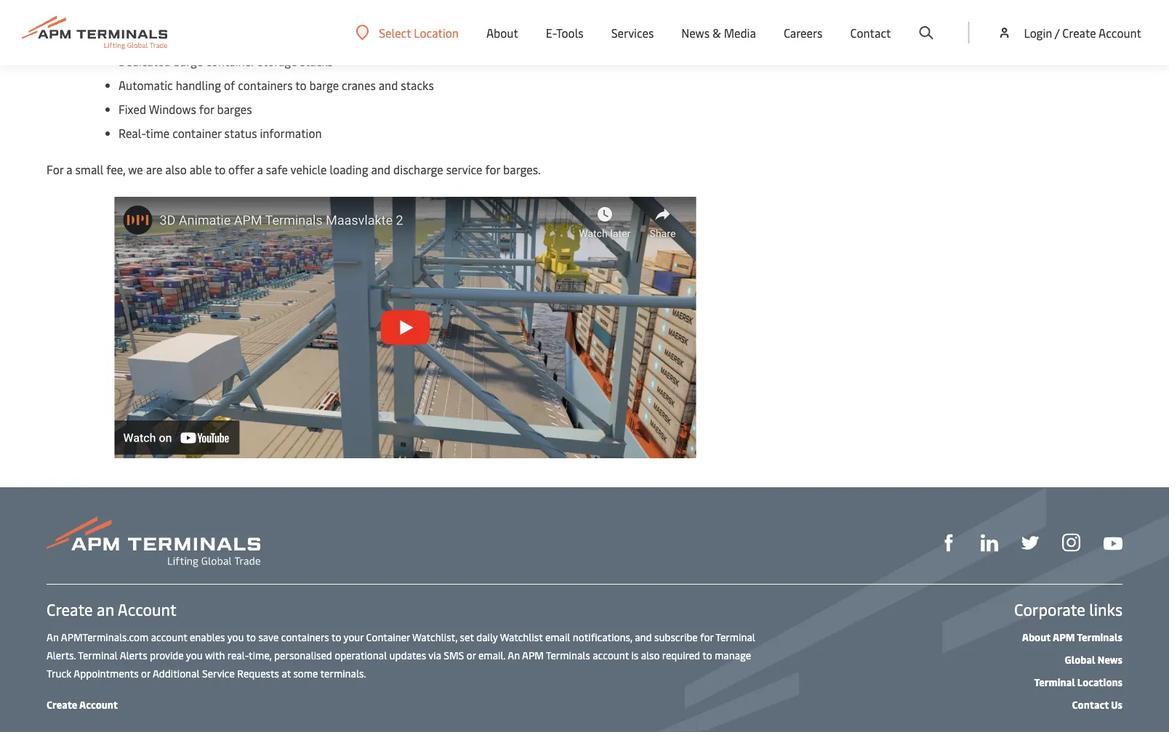 Task type: vqa. For each thing, say whether or not it's contained in the screenshot.
'EMAIL' within An APMTerminals.com account enables you to save containers to your Container Watchlist, set daily Watchlist email notifications, and subscribe for Terminal Alerts. Terminal Alerts provide you with real-time, personalised operational updates via SMS or email. An APM Terminals account is also required to manage Truck Appointments or Additional Service Requests at some terminals.
no



Task type: locate. For each thing, give the bounding box(es) containing it.
1 vertical spatial or
[[141, 667, 150, 681]]

account down appointments
[[79, 698, 118, 712]]

0 vertical spatial largest
[[243, 5, 279, 21]]

required
[[662, 649, 700, 662]]

1 horizontal spatial about
[[1022, 630, 1051, 644]]

0 vertical spatial cranes
[[152, 29, 185, 45]]

you up real-
[[227, 630, 244, 644]]

to right able
[[214, 162, 226, 177]]

about left e- on the left
[[486, 25, 518, 41]]

set
[[460, 630, 474, 644]]

1 horizontal spatial terminal
[[716, 630, 755, 644]]

cranes down depth
[[152, 29, 185, 45]]

1 horizontal spatial terminals
[[1077, 630, 1123, 644]]

linkedin__x28_alt_x29__3_ link
[[981, 533, 998, 552]]

1 vertical spatial news
[[1098, 653, 1123, 667]]

0 horizontal spatial loading
[[246, 29, 284, 45]]

0 horizontal spatial news
[[682, 25, 710, 41]]

0 horizontal spatial terminals
[[546, 649, 590, 662]]

1 horizontal spatial cranes
[[342, 77, 376, 93]]

1 vertical spatial the
[[348, 29, 366, 45]]

a
[[66, 162, 72, 177], [257, 162, 263, 177]]

apm up global
[[1053, 630, 1075, 644]]

login
[[1024, 25, 1052, 40]]

0 vertical spatial loading
[[246, 29, 284, 45]]

barge
[[173, 53, 203, 69], [309, 77, 339, 93]]

0 horizontal spatial a
[[66, 162, 72, 177]]

discharge
[[393, 162, 443, 177]]

1 vertical spatial containers
[[281, 630, 329, 644]]

0 horizontal spatial you
[[186, 649, 203, 662]]

information
[[260, 125, 322, 141]]

1 vertical spatial barge
[[309, 77, 339, 93]]

0 vertical spatial contact
[[850, 25, 891, 41]]

able
[[190, 162, 212, 177]]

1 vertical spatial terminals
[[546, 649, 590, 662]]

also inside an apmterminals.com account enables you to save containers to your container watchlist, set daily watchlist email notifications, and subscribe for terminal alerts. terminal alerts provide you with real-time, personalised operational updates via sms or email. an apm terminals account is also required to manage truck appointments or additional service requests at some terminals.
[[641, 649, 660, 662]]

and up is
[[635, 630, 652, 644]]

0 vertical spatial terminals
[[1077, 630, 1123, 644]]

automatic handling of containers to barge cranes and stacks
[[119, 77, 434, 93]]

or down alerts
[[141, 667, 150, 681]]

container for storage
[[206, 53, 255, 69]]

&
[[713, 25, 721, 41]]

1 horizontal spatial contact
[[1072, 698, 1109, 712]]

1 horizontal spatial barges
[[282, 5, 317, 21]]

0 vertical spatial an
[[47, 630, 59, 644]]

0 vertical spatial create
[[1063, 25, 1096, 40]]

stacks down "select location"
[[401, 77, 434, 93]]

subscribe
[[654, 630, 698, 644]]

is
[[631, 649, 639, 662]]

twitter image
[[1022, 535, 1039, 552]]

1 horizontal spatial an
[[508, 649, 520, 662]]

0 horizontal spatial terminal
[[78, 649, 118, 662]]

1 horizontal spatial news
[[1098, 653, 1123, 667]]

for right 'subscribe'
[[700, 630, 714, 644]]

0 horizontal spatial stacks
[[300, 53, 333, 69]]

select location button
[[356, 25, 459, 41]]

fixed windows for barges
[[119, 101, 252, 117]]

0 vertical spatial stacks
[[300, 53, 333, 69]]

for down "handling"
[[199, 101, 214, 117]]

of up dedicated barge container storage stacks
[[232, 29, 243, 45]]

an apmterminals.com account enables you to save containers to your container watchlist, set daily watchlist email notifications, and subscribe for terminal alerts. terminal alerts provide you with real-time, personalised operational updates via sms or email. an apm terminals account is also required to manage truck appointments or additional service requests at some terminals.
[[47, 630, 755, 681]]

instagram image
[[1062, 534, 1081, 552]]

email.
[[478, 649, 506, 662]]

containers
[[238, 77, 293, 93], [281, 630, 329, 644]]

small
[[75, 162, 104, 177]]

largest up barge cranes capable of loading and unload the largest barges
[[243, 5, 279, 21]]

account right /
[[1099, 25, 1142, 40]]

2 vertical spatial create
[[47, 698, 77, 712]]

via
[[429, 649, 441, 662]]

and
[[287, 29, 307, 45], [379, 77, 398, 93], [371, 162, 391, 177], [635, 630, 652, 644]]

container down fixed windows for barges
[[172, 125, 222, 141]]

barge up "handling"
[[173, 53, 203, 69]]

some
[[293, 667, 318, 681]]

account up provide
[[151, 630, 187, 644]]

1 vertical spatial create
[[47, 599, 93, 621]]

1 a from the left
[[66, 162, 72, 177]]

0 vertical spatial container
[[206, 53, 255, 69]]

1 horizontal spatial a
[[257, 162, 263, 177]]

vehicle
[[291, 162, 327, 177]]

terminal up manage
[[716, 630, 755, 644]]

1 vertical spatial barges
[[407, 29, 442, 45]]

an down watchlist
[[508, 649, 520, 662]]

news up locations
[[1098, 653, 1123, 667]]

about down corporate
[[1022, 630, 1051, 644]]

contact right 'careers' popup button
[[850, 25, 891, 41]]

create down truck
[[47, 698, 77, 712]]

1 horizontal spatial barge
[[309, 77, 339, 93]]

0 horizontal spatial barges
[[217, 101, 252, 117]]

apm
[[1053, 630, 1075, 644], [522, 649, 544, 662]]

for right "service"
[[485, 162, 500, 177]]

barges
[[282, 5, 317, 21], [407, 29, 442, 45], [217, 101, 252, 117]]

and left unload
[[287, 29, 307, 45]]

of down dedicated barge container storage stacks
[[224, 77, 235, 93]]

0 vertical spatial news
[[682, 25, 710, 41]]

account
[[151, 630, 187, 644], [593, 649, 629, 662]]

for a small fee, we are also able to offer a safe vehicle loading and discharge service for barges.
[[47, 162, 541, 177]]

a right for
[[66, 162, 72, 177]]

1 vertical spatial about
[[1022, 630, 1051, 644]]

also
[[165, 162, 187, 177], [641, 649, 660, 662]]

youtube image
[[1104, 538, 1123, 551]]

terminal down 'apmterminals.com'
[[78, 649, 118, 662]]

also right are
[[165, 162, 187, 177]]

for
[[205, 5, 221, 21], [199, 101, 214, 117], [485, 162, 500, 177], [700, 630, 714, 644]]

you
[[227, 630, 244, 644], [186, 649, 203, 662]]

0 horizontal spatial also
[[165, 162, 187, 177]]

media
[[724, 25, 756, 41]]

1 horizontal spatial also
[[641, 649, 660, 662]]

personalised
[[274, 649, 332, 662]]

offer
[[228, 162, 254, 177]]

real-time container status information
[[119, 125, 325, 141]]

2 horizontal spatial barges
[[407, 29, 442, 45]]

an up alerts.
[[47, 630, 59, 644]]

1 horizontal spatial or
[[467, 649, 476, 662]]

0 horizontal spatial an
[[47, 630, 59, 644]]

loading up storage
[[246, 29, 284, 45]]

0 vertical spatial account
[[151, 630, 187, 644]]

sufficient depth for the largest barges
[[119, 5, 317, 21]]

0 vertical spatial apm
[[1053, 630, 1075, 644]]

account right an
[[118, 599, 177, 621]]

1 horizontal spatial apm
[[1053, 630, 1075, 644]]

time,
[[249, 649, 272, 662]]

the right unload
[[348, 29, 366, 45]]

watchlist
[[500, 630, 543, 644]]

2 horizontal spatial terminal
[[1034, 676, 1075, 689]]

about button
[[486, 0, 518, 65]]

automatic
[[119, 77, 173, 93]]

barge down unload
[[309, 77, 339, 93]]

0 vertical spatial of
[[232, 29, 243, 45]]

you left with
[[186, 649, 203, 662]]

1 horizontal spatial account
[[593, 649, 629, 662]]

contact down locations
[[1072, 698, 1109, 712]]

largest left location
[[368, 29, 404, 45]]

containers up "personalised"
[[281, 630, 329, 644]]

or
[[467, 649, 476, 662], [141, 667, 150, 681]]

terminal
[[716, 630, 755, 644], [78, 649, 118, 662], [1034, 676, 1075, 689]]

0 horizontal spatial contact
[[850, 25, 891, 41]]

1 vertical spatial also
[[641, 649, 660, 662]]

terminals
[[1077, 630, 1123, 644], [546, 649, 590, 662]]

1 vertical spatial loading
[[330, 162, 368, 177]]

about for about apm terminals
[[1022, 630, 1051, 644]]

2 a from the left
[[257, 162, 263, 177]]

login / create account link
[[997, 0, 1142, 65]]

real-
[[227, 649, 249, 662]]

apm inside an apmterminals.com account enables you to save containers to your container watchlist, set daily watchlist email notifications, and subscribe for terminal alerts. terminal alerts provide you with real-time, personalised operational updates via sms or email. an apm terminals account is also required to manage truck appointments or additional service requests at some terminals.
[[522, 649, 544, 662]]

create for create an account
[[47, 599, 93, 621]]

also right is
[[641, 649, 660, 662]]

a left safe
[[257, 162, 263, 177]]

contact
[[850, 25, 891, 41], [1072, 698, 1109, 712]]

global news
[[1065, 653, 1123, 667]]

1 horizontal spatial you
[[227, 630, 244, 644]]

create right /
[[1063, 25, 1096, 40]]

0 vertical spatial about
[[486, 25, 518, 41]]

careers
[[784, 25, 823, 41]]

account down notifications, at the bottom of the page
[[593, 649, 629, 662]]

enables
[[190, 630, 225, 644]]

terminals down email on the left bottom
[[546, 649, 590, 662]]

0 horizontal spatial apm
[[522, 649, 544, 662]]

terminals up global news link
[[1077, 630, 1123, 644]]

1 vertical spatial account
[[118, 599, 177, 621]]

facebook image
[[940, 535, 958, 552]]

news left & at the top right of the page
[[682, 25, 710, 41]]

0 vertical spatial or
[[467, 649, 476, 662]]

1 vertical spatial an
[[508, 649, 520, 662]]

create left an
[[47, 599, 93, 621]]

barge
[[119, 29, 149, 45]]

loading right "vehicle"
[[330, 162, 368, 177]]

watchlist,
[[412, 630, 458, 644]]

stacks down unload
[[300, 53, 333, 69]]

news inside popup button
[[682, 25, 710, 41]]

1 vertical spatial terminal
[[78, 649, 118, 662]]

to left save
[[246, 630, 256, 644]]

0 vertical spatial also
[[165, 162, 187, 177]]

the
[[223, 5, 241, 21], [348, 29, 366, 45]]

real-
[[119, 125, 146, 141]]

the up capable
[[223, 5, 241, 21]]

contact button
[[850, 0, 891, 65]]

2 vertical spatial barges
[[217, 101, 252, 117]]

2 vertical spatial terminal
[[1034, 676, 1075, 689]]

news & media
[[682, 25, 756, 41]]

to
[[295, 77, 307, 93], [214, 162, 226, 177], [246, 630, 256, 644], [332, 630, 341, 644], [703, 649, 712, 662]]

or right sms
[[467, 649, 476, 662]]

containers down storage
[[238, 77, 293, 93]]

1 horizontal spatial largest
[[368, 29, 404, 45]]

about
[[486, 25, 518, 41], [1022, 630, 1051, 644]]

loading
[[246, 29, 284, 45], [330, 162, 368, 177]]

shape link
[[940, 533, 958, 552]]

container down capable
[[206, 53, 255, 69]]

your
[[344, 630, 364, 644]]

0 horizontal spatial account
[[151, 630, 187, 644]]

1 vertical spatial stacks
[[401, 77, 434, 93]]

cranes down unload
[[342, 77, 376, 93]]

news
[[682, 25, 710, 41], [1098, 653, 1123, 667]]

fee,
[[106, 162, 125, 177]]

0 vertical spatial barge
[[173, 53, 203, 69]]

1 vertical spatial contact
[[1072, 698, 1109, 712]]

1 vertical spatial apm
[[522, 649, 544, 662]]

0 horizontal spatial about
[[486, 25, 518, 41]]

containers inside an apmterminals.com account enables you to save containers to your container watchlist, set daily watchlist email notifications, and subscribe for terminal alerts. terminal alerts provide you with real-time, personalised operational updates via sms or email. an apm terminals account is also required to manage truck appointments or additional service requests at some terminals.
[[281, 630, 329, 644]]

tools
[[556, 25, 584, 41]]

1 vertical spatial largest
[[368, 29, 404, 45]]

apm down watchlist
[[522, 649, 544, 662]]

terminal down global
[[1034, 676, 1075, 689]]

0 vertical spatial the
[[223, 5, 241, 21]]

0 horizontal spatial or
[[141, 667, 150, 681]]

1 vertical spatial container
[[172, 125, 222, 141]]



Task type: describe. For each thing, give the bounding box(es) containing it.
alerts.
[[47, 649, 76, 662]]

location
[[414, 25, 459, 40]]

login / create account
[[1024, 25, 1142, 40]]

us
[[1111, 698, 1123, 712]]

services button
[[611, 0, 654, 65]]

service
[[446, 162, 482, 177]]

and inside an apmterminals.com account enables you to save containers to your container watchlist, set daily watchlist email notifications, and subscribe for terminal alerts. terminal alerts provide you with real-time, personalised operational updates via sms or email. an apm terminals account is also required to manage truck appointments or additional service requests at some terminals.
[[635, 630, 652, 644]]

save
[[258, 630, 279, 644]]

and left discharge
[[371, 162, 391, 177]]

0 horizontal spatial the
[[223, 5, 241, 21]]

you tube link
[[1104, 533, 1123, 552]]

for
[[47, 162, 64, 177]]

0 horizontal spatial barge
[[173, 53, 203, 69]]

news & media button
[[682, 0, 756, 65]]

0 vertical spatial you
[[227, 630, 244, 644]]

1 vertical spatial cranes
[[342, 77, 376, 93]]

contact for contact us
[[1072, 698, 1109, 712]]

dedicated
[[119, 53, 171, 69]]

1 horizontal spatial loading
[[330, 162, 368, 177]]

about for about
[[486, 25, 518, 41]]

at
[[282, 667, 291, 681]]

we
[[128, 162, 143, 177]]

to left manage
[[703, 649, 712, 662]]

daily
[[476, 630, 498, 644]]

terminals inside an apmterminals.com account enables you to save containers to your container watchlist, set daily watchlist email notifications, and subscribe for terminal alerts. terminal alerts provide you with real-time, personalised operational updates via sms or email. an apm terminals account is also required to manage truck appointments or additional service requests at some terminals.
[[546, 649, 590, 662]]

dedicated barge container storage stacks
[[119, 53, 333, 69]]

windows
[[149, 101, 196, 117]]

services
[[611, 25, 654, 41]]

linkedin image
[[981, 535, 998, 552]]

apmt footer logo image
[[47, 517, 260, 568]]

storage
[[258, 53, 297, 69]]

1 vertical spatial account
[[593, 649, 629, 662]]

e-
[[546, 25, 556, 41]]

unload
[[310, 29, 346, 45]]

notifications,
[[573, 630, 632, 644]]

sufficient
[[119, 5, 169, 21]]

depth
[[172, 5, 203, 21]]

create account
[[47, 698, 118, 712]]

safe
[[266, 162, 288, 177]]

careers button
[[784, 0, 823, 65]]

fixed
[[119, 101, 146, 117]]

locations
[[1078, 676, 1123, 689]]

1 horizontal spatial the
[[348, 29, 366, 45]]

0 horizontal spatial cranes
[[152, 29, 185, 45]]

select location
[[379, 25, 459, 40]]

e-tools
[[546, 25, 584, 41]]

corporate links
[[1014, 599, 1123, 621]]

additional
[[153, 667, 200, 681]]

/
[[1055, 25, 1060, 40]]

barges.
[[503, 162, 541, 177]]

0 horizontal spatial largest
[[243, 5, 279, 21]]

1 vertical spatial you
[[186, 649, 203, 662]]

to down storage
[[295, 77, 307, 93]]

global
[[1065, 653, 1096, 667]]

for up capable
[[205, 5, 221, 21]]

requests
[[237, 667, 279, 681]]

to left your
[[332, 630, 341, 644]]

and down the select
[[379, 77, 398, 93]]

0 vertical spatial barges
[[282, 5, 317, 21]]

0 vertical spatial containers
[[238, 77, 293, 93]]

service
[[202, 667, 235, 681]]

e-tools button
[[546, 0, 584, 65]]

terminal locations
[[1034, 676, 1123, 689]]

truck
[[47, 667, 72, 681]]

0 vertical spatial account
[[1099, 25, 1142, 40]]

1 horizontal spatial stacks
[[401, 77, 434, 93]]

status
[[224, 125, 257, 141]]

apmterminals.com
[[61, 630, 149, 644]]

create for create account
[[47, 698, 77, 712]]

for inside an apmterminals.com account enables you to save containers to your container watchlist, set daily watchlist email notifications, and subscribe for terminal alerts. terminal alerts provide you with real-time, personalised operational updates via sms or email. an apm terminals account is also required to manage truck appointments or additional service requests at some terminals.
[[700, 630, 714, 644]]

manage
[[715, 649, 751, 662]]

barge cranes capable of loading and unload the largest barges
[[119, 29, 442, 45]]

global news link
[[1065, 653, 1123, 667]]

fill 44 link
[[1022, 533, 1039, 552]]

links
[[1090, 599, 1123, 621]]

time
[[146, 125, 170, 141]]

terminal locations link
[[1034, 676, 1123, 689]]

2 vertical spatial account
[[79, 698, 118, 712]]

an
[[97, 599, 114, 621]]

terminals.
[[320, 667, 366, 681]]

are
[[146, 162, 162, 177]]

0 vertical spatial terminal
[[716, 630, 755, 644]]

instagram link
[[1062, 533, 1081, 552]]

with
[[205, 649, 225, 662]]

1 vertical spatial of
[[224, 77, 235, 93]]

email
[[545, 630, 570, 644]]

handling
[[176, 77, 221, 93]]

contact us
[[1072, 698, 1123, 712]]

contact for contact
[[850, 25, 891, 41]]

create an account
[[47, 599, 177, 621]]

appointments
[[74, 667, 139, 681]]

capable
[[188, 29, 229, 45]]

about apm terminals
[[1022, 630, 1123, 644]]

container
[[366, 630, 410, 644]]

container for status
[[172, 125, 222, 141]]

operational
[[335, 649, 387, 662]]

about apm terminals link
[[1022, 630, 1123, 644]]

contact us link
[[1072, 698, 1123, 712]]

alerts
[[120, 649, 147, 662]]



